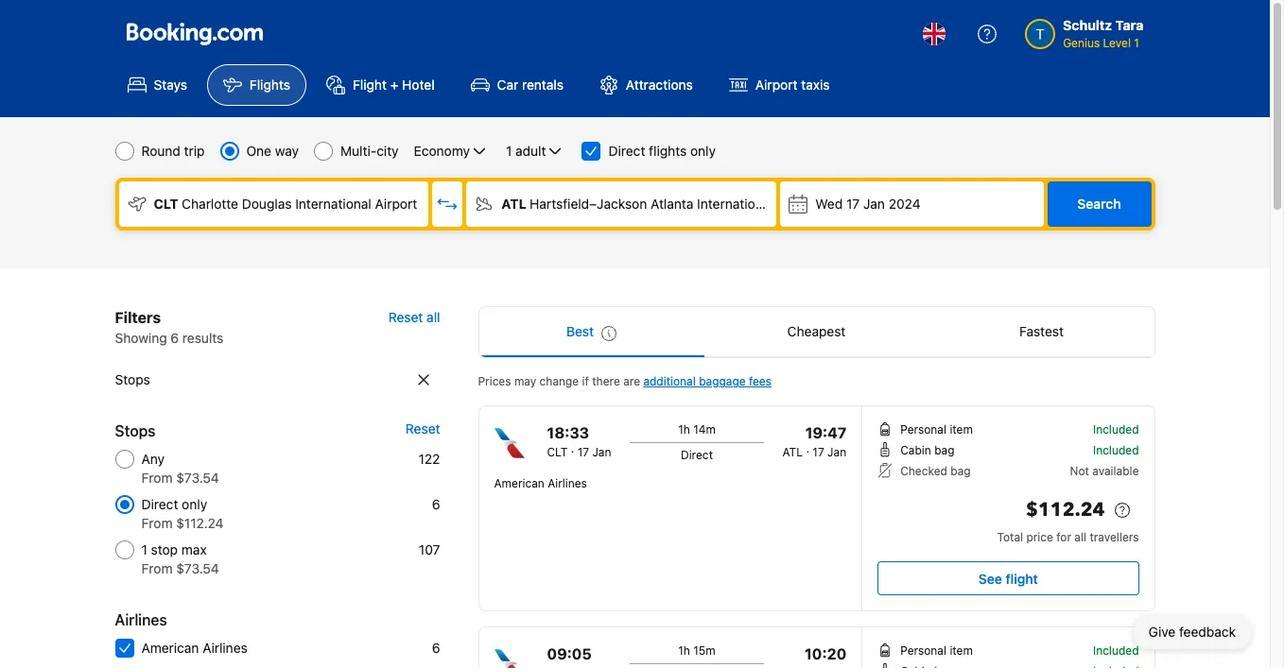 Task type: locate. For each thing, give the bounding box(es) containing it.
1 vertical spatial personal
[[900, 644, 947, 658]]

booking.com logo image
[[126, 22, 262, 45], [126, 22, 262, 45]]

flight
[[1006, 571, 1038, 587]]

american airlines down 18:33 clt . 17 jan
[[494, 477, 587, 491]]

2 vertical spatial 6
[[432, 640, 440, 656]]

1 inside schultz tara genius level 1
[[1134, 36, 1139, 50]]

1 horizontal spatial $112.24
[[1026, 497, 1105, 523]]

2 horizontal spatial 1
[[1134, 36, 1139, 50]]

1 vertical spatial american airlines
[[141, 640, 247, 656]]

jan left 2024
[[863, 196, 885, 212]]

stops
[[115, 372, 150, 388], [115, 423, 156, 440]]

2 vertical spatial from
[[141, 561, 173, 577]]

1 vertical spatial 1h
[[678, 644, 690, 658]]

1 $73.54 from the top
[[176, 470, 219, 486]]

0 vertical spatial bag
[[934, 443, 954, 458]]

results
[[182, 330, 223, 346]]

17 down 19:47
[[813, 445, 824, 460]]

. for 19:47
[[806, 442, 809, 456]]

jan
[[863, 196, 885, 212], [592, 445, 611, 460], [827, 445, 846, 460]]

search button
[[1047, 182, 1151, 227]]

direct only from $112.24
[[141, 496, 224, 531]]

trip
[[184, 143, 205, 159]]

direct down 1h 14m
[[681, 448, 713, 462]]

1 horizontal spatial jan
[[827, 445, 846, 460]]

bag for checked bag
[[951, 464, 971, 478]]

10:20
[[805, 646, 846, 663]]

2 international from the left
[[697, 196, 773, 212]]

only inside the direct only from $112.24
[[182, 496, 207, 512]]

all inside reset all button
[[427, 309, 440, 325]]

jan down 19:47
[[827, 445, 846, 460]]

genius
[[1063, 36, 1100, 50]]

included
[[1093, 423, 1139, 437], [1093, 443, 1139, 458], [1093, 644, 1139, 658]]

1 horizontal spatial direct
[[608, 143, 645, 159]]

only down any from $73.54
[[182, 496, 207, 512]]

0 vertical spatial reset
[[388, 309, 423, 325]]

airlines
[[548, 477, 587, 491], [115, 612, 167, 629], [203, 640, 247, 656]]

1 vertical spatial $73.54
[[176, 561, 219, 577]]

3 from from the top
[[141, 561, 173, 577]]

clt down 18:33
[[547, 445, 568, 460]]

0 vertical spatial american
[[494, 477, 544, 491]]

douglas
[[242, 196, 292, 212]]

are
[[623, 374, 640, 389]]

international down multi- at the left of the page
[[295, 196, 371, 212]]

only right flights
[[690, 143, 716, 159]]

see
[[979, 571, 1002, 587]]

1 for 1 adult
[[506, 143, 512, 159]]

17 inside dropdown button
[[846, 196, 860, 212]]

1 inside 1 stop max from $73.54
[[141, 542, 147, 558]]

american
[[494, 477, 544, 491], [141, 640, 199, 656]]

atl
[[501, 196, 526, 212], [782, 445, 803, 460]]

17 inside 19:47 atl . 17 jan
[[813, 445, 824, 460]]

0 horizontal spatial only
[[182, 496, 207, 512]]

$73.54 down max
[[176, 561, 219, 577]]

$112.24 up for
[[1026, 497, 1105, 523]]

0 vertical spatial all
[[427, 309, 440, 325]]

taxis
[[801, 77, 830, 93]]

american airlines down 1 stop max from $73.54
[[141, 640, 247, 656]]

2 horizontal spatial direct
[[681, 448, 713, 462]]

6
[[171, 330, 179, 346], [432, 496, 440, 512], [432, 640, 440, 656]]

1h for 1h 14m
[[678, 423, 690, 437]]

0 vertical spatial from
[[141, 470, 173, 486]]

best image
[[601, 326, 616, 341], [601, 326, 616, 341]]

international for atlanta
[[697, 196, 773, 212]]

1 1h from the top
[[678, 423, 690, 437]]

prices
[[478, 374, 511, 389]]

0 horizontal spatial airlines
[[115, 612, 167, 629]]

total price for all travellers
[[997, 530, 1139, 545]]

+
[[390, 77, 398, 93]]

best
[[566, 323, 594, 339]]

0 vertical spatial included
[[1093, 423, 1139, 437]]

17
[[846, 196, 860, 212], [577, 445, 589, 460], [813, 445, 824, 460]]

. inside 18:33 clt . 17 jan
[[571, 442, 574, 456]]

2 vertical spatial included
[[1093, 644, 1139, 658]]

reset all button
[[388, 306, 440, 329]]

17 right the wed
[[846, 196, 860, 212]]

1 vertical spatial direct
[[681, 448, 713, 462]]

there
[[592, 374, 620, 389]]

from inside any from $73.54
[[141, 470, 173, 486]]

0 vertical spatial atl
[[501, 196, 526, 212]]

2 vertical spatial direct
[[141, 496, 178, 512]]

1 included from the top
[[1093, 423, 1139, 437]]

0 horizontal spatial jan
[[592, 445, 611, 460]]

wed
[[815, 196, 843, 212]]

2 $73.54 from the top
[[176, 561, 219, 577]]

american airlines
[[494, 477, 587, 491], [141, 640, 247, 656]]

1 horizontal spatial international
[[697, 196, 773, 212]]

2 . from the left
[[806, 442, 809, 456]]

2 horizontal spatial 17
[[846, 196, 860, 212]]

2 vertical spatial 1
[[141, 542, 147, 558]]

0 horizontal spatial american
[[141, 640, 199, 656]]

1 vertical spatial included
[[1093, 443, 1139, 458]]

car
[[497, 77, 518, 93]]

0 vertical spatial personal item
[[900, 423, 973, 437]]

item down 'see flight' button
[[950, 644, 973, 658]]

17 for 18:33
[[577, 445, 589, 460]]

airport taxis link
[[713, 64, 846, 106]]

09:05
[[547, 646, 592, 663]]

if
[[582, 374, 589, 389]]

1 vertical spatial stops
[[115, 423, 156, 440]]

0 horizontal spatial clt
[[154, 196, 178, 212]]

feedback
[[1179, 624, 1236, 640]]

car rentals link
[[454, 64, 580, 106]]

2 1h from the top
[[678, 644, 690, 658]]

1 vertical spatial item
[[950, 644, 973, 658]]

$112.24 up max
[[176, 515, 224, 531]]

$73.54
[[176, 470, 219, 486], [176, 561, 219, 577]]

. inside 19:47 atl . 17 jan
[[806, 442, 809, 456]]

0 horizontal spatial direct
[[141, 496, 178, 512]]

from down any
[[141, 470, 173, 486]]

1 adult
[[506, 143, 546, 159]]

jan inside 18:33 clt . 17 jan
[[592, 445, 611, 460]]

atlanta
[[651, 196, 693, 212]]

0 vertical spatial clt
[[154, 196, 178, 212]]

stops up any
[[115, 423, 156, 440]]

rentals
[[522, 77, 563, 93]]

stops down showing
[[115, 372, 150, 388]]

1 from from the top
[[141, 470, 173, 486]]

1 horizontal spatial 17
[[813, 445, 824, 460]]

direct left flights
[[608, 143, 645, 159]]

reset inside button
[[388, 309, 423, 325]]

1 down tara
[[1134, 36, 1139, 50]]

1 personal from the top
[[900, 423, 947, 437]]

0 vertical spatial $73.54
[[176, 470, 219, 486]]

direct down any from $73.54
[[141, 496, 178, 512]]

17 down 18:33
[[577, 445, 589, 460]]

from
[[141, 470, 173, 486], [141, 515, 173, 531], [141, 561, 173, 577]]

jan inside 19:47 atl . 17 jan
[[827, 445, 846, 460]]

clt charlotte douglas international airport
[[154, 196, 417, 212]]

17 for 19:47
[[813, 445, 824, 460]]

0 horizontal spatial all
[[427, 309, 440, 325]]

round
[[141, 143, 181, 159]]

1
[[1134, 36, 1139, 50], [506, 143, 512, 159], [141, 542, 147, 558]]

stays link
[[111, 64, 203, 106]]

0 vertical spatial american airlines
[[494, 477, 587, 491]]

tab list
[[479, 307, 1154, 358]]

jan down the there
[[592, 445, 611, 460]]

1 inside dropdown button
[[506, 143, 512, 159]]

$73.54 up the direct only from $112.24
[[176, 470, 219, 486]]

1 horizontal spatial clt
[[547, 445, 568, 460]]

travellers
[[1090, 530, 1139, 545]]

jan for 19:47
[[827, 445, 846, 460]]

1h 14m
[[678, 423, 716, 437]]

jan for 18:33
[[592, 445, 611, 460]]

bag up "checked bag"
[[934, 443, 954, 458]]

17 inside 18:33 clt . 17 jan
[[577, 445, 589, 460]]

from up stop
[[141, 515, 173, 531]]

reset for reset all
[[388, 309, 423, 325]]

1 vertical spatial atl
[[782, 445, 803, 460]]

0 vertical spatial 1
[[1134, 36, 1139, 50]]

direct for direct
[[681, 448, 713, 462]]

18:33
[[547, 425, 589, 442]]

bag right "checked"
[[951, 464, 971, 478]]

0 horizontal spatial atl
[[501, 196, 526, 212]]

airport
[[755, 77, 798, 93], [375, 196, 417, 212], [777, 196, 819, 212]]

see flight button
[[878, 562, 1139, 596]]

2 vertical spatial airlines
[[203, 640, 247, 656]]

122
[[418, 451, 440, 467]]

0 horizontal spatial international
[[295, 196, 371, 212]]

1 vertical spatial bag
[[951, 464, 971, 478]]

flight + hotel
[[353, 77, 435, 93]]

1 horizontal spatial atl
[[782, 445, 803, 460]]

1 vertical spatial american
[[141, 640, 199, 656]]

checked bag
[[900, 464, 971, 478]]

2 horizontal spatial jan
[[863, 196, 885, 212]]

1 left stop
[[141, 542, 147, 558]]

reset
[[388, 309, 423, 325], [406, 421, 440, 437]]

.
[[571, 442, 574, 456], [806, 442, 809, 456]]

0 horizontal spatial american airlines
[[141, 640, 247, 656]]

direct inside the direct only from $112.24
[[141, 496, 178, 512]]

1 vertical spatial personal item
[[900, 644, 973, 658]]

reset button
[[406, 420, 440, 439]]

1 horizontal spatial 1
[[506, 143, 512, 159]]

1h left 14m on the bottom of the page
[[678, 423, 690, 437]]

only
[[690, 143, 716, 159], [182, 496, 207, 512]]

2 horizontal spatial airlines
[[548, 477, 587, 491]]

1 vertical spatial clt
[[547, 445, 568, 460]]

clt left charlotte
[[154, 196, 178, 212]]

0 horizontal spatial .
[[571, 442, 574, 456]]

0 horizontal spatial 17
[[577, 445, 589, 460]]

0 vertical spatial personal
[[900, 423, 947, 437]]

1 vertical spatial all
[[1074, 530, 1086, 545]]

1 vertical spatial reset
[[406, 421, 440, 437]]

all
[[427, 309, 440, 325], [1074, 530, 1086, 545]]

1 vertical spatial from
[[141, 515, 173, 531]]

direct flights only
[[608, 143, 716, 159]]

0 vertical spatial 6
[[171, 330, 179, 346]]

wed 17 jan 2024
[[815, 196, 921, 212]]

1 vertical spatial only
[[182, 496, 207, 512]]

1 left adult
[[506, 143, 512, 159]]

1 vertical spatial 1
[[506, 143, 512, 159]]

0 vertical spatial stops
[[115, 372, 150, 388]]

fastest
[[1019, 323, 1064, 339]]

1 horizontal spatial .
[[806, 442, 809, 456]]

0 horizontal spatial $112.24
[[176, 515, 224, 531]]

1 stops from the top
[[115, 372, 150, 388]]

1h
[[678, 423, 690, 437], [678, 644, 690, 658]]

clt
[[154, 196, 178, 212], [547, 445, 568, 460]]

1h left 15m
[[678, 644, 690, 658]]

1 horizontal spatial all
[[1074, 530, 1086, 545]]

$112.24 region
[[878, 495, 1139, 530]]

from down stop
[[141, 561, 173, 577]]

$112.24
[[1026, 497, 1105, 523], [176, 515, 224, 531]]

multi-
[[340, 143, 377, 159]]

0 vertical spatial direct
[[608, 143, 645, 159]]

1 horizontal spatial only
[[690, 143, 716, 159]]

personal item
[[900, 423, 973, 437], [900, 644, 973, 658]]

1 international from the left
[[295, 196, 371, 212]]

1 horizontal spatial american airlines
[[494, 477, 587, 491]]

0 vertical spatial only
[[690, 143, 716, 159]]

item
[[950, 423, 973, 437], [950, 644, 973, 658]]

0 vertical spatial 1h
[[678, 423, 690, 437]]

0 vertical spatial item
[[950, 423, 973, 437]]

international right the atlanta
[[697, 196, 773, 212]]

1 . from the left
[[571, 442, 574, 456]]

0 horizontal spatial 1
[[141, 542, 147, 558]]

personal
[[900, 423, 947, 437], [900, 644, 947, 658]]

2 from from the top
[[141, 515, 173, 531]]

item up cabin bag
[[950, 423, 973, 437]]

for
[[1056, 530, 1071, 545]]



Task type: describe. For each thing, give the bounding box(es) containing it.
1h 15m
[[678, 644, 716, 658]]

flight + hotel link
[[310, 64, 451, 106]]

total
[[997, 530, 1023, 545]]

schultz
[[1063, 17, 1112, 33]]

cheapest button
[[704, 307, 929, 356]]

airport for clt charlotte douglas international airport
[[375, 196, 417, 212]]

multi-city
[[340, 143, 399, 159]]

reset for reset
[[406, 421, 440, 437]]

1 horizontal spatial american
[[494, 477, 544, 491]]

$73.54 inside 1 stop max from $73.54
[[176, 561, 219, 577]]

from inside the direct only from $112.24
[[141, 515, 173, 531]]

flight
[[353, 77, 387, 93]]

cabin
[[900, 443, 931, 458]]

not available
[[1070, 464, 1139, 478]]

flights link
[[207, 64, 306, 106]]

max
[[181, 542, 207, 558]]

stop
[[151, 542, 178, 558]]

clt inside 18:33 clt . 17 jan
[[547, 445, 568, 460]]

1 personal item from the top
[[900, 423, 973, 437]]

any
[[141, 451, 165, 467]]

additional
[[643, 374, 696, 389]]

airport taxis
[[755, 77, 830, 93]]

available
[[1092, 464, 1139, 478]]

attractions
[[626, 77, 693, 93]]

baggage
[[699, 374, 746, 389]]

give feedback
[[1149, 624, 1236, 640]]

price
[[1026, 530, 1053, 545]]

$112.24 inside region
[[1026, 497, 1105, 523]]

additional baggage fees link
[[643, 374, 772, 389]]

charlotte
[[182, 196, 238, 212]]

$73.54 inside any from $73.54
[[176, 470, 219, 486]]

showing
[[115, 330, 167, 346]]

18:33 clt . 17 jan
[[547, 425, 611, 460]]

2024
[[889, 196, 921, 212]]

car rentals
[[497, 77, 563, 93]]

1h for 1h 15m
[[678, 644, 690, 658]]

economy
[[414, 143, 470, 159]]

2 included from the top
[[1093, 443, 1139, 458]]

best button
[[479, 307, 704, 356]]

1 stop max from $73.54
[[141, 542, 219, 577]]

flights
[[250, 77, 290, 93]]

not
[[1070, 464, 1089, 478]]

cheapest
[[787, 323, 846, 339]]

1 item from the top
[[950, 423, 973, 437]]

may
[[514, 374, 536, 389]]

tab list containing best
[[479, 307, 1154, 358]]

14m
[[693, 423, 716, 437]]

19:47 atl . 17 jan
[[782, 425, 846, 460]]

2 stops from the top
[[115, 423, 156, 440]]

fastest button
[[929, 307, 1154, 356]]

fees
[[749, 374, 772, 389]]

adult
[[515, 143, 546, 159]]

one way
[[246, 143, 299, 159]]

1 vertical spatial airlines
[[115, 612, 167, 629]]

prices may change if there are additional baggage fees
[[478, 374, 772, 389]]

schultz tara genius level 1
[[1063, 17, 1144, 50]]

see flight
[[979, 571, 1038, 587]]

from inside 1 stop max from $73.54
[[141, 561, 173, 577]]

way
[[275, 143, 299, 159]]

one
[[246, 143, 271, 159]]

wed 17 jan 2024 button
[[780, 182, 1043, 227]]

2 personal item from the top
[[900, 644, 973, 658]]

107
[[419, 542, 440, 558]]

attractions link
[[583, 64, 709, 106]]

1 vertical spatial 6
[[432, 496, 440, 512]]

tara
[[1115, 17, 1144, 33]]

2 personal from the top
[[900, 644, 947, 658]]

cabin bag
[[900, 443, 954, 458]]

any from $73.54
[[141, 451, 219, 486]]

reset all
[[388, 309, 440, 325]]

1 for 1 stop max from $73.54
[[141, 542, 147, 558]]

15m
[[693, 644, 716, 658]]

hotel
[[402, 77, 435, 93]]

international for douglas
[[295, 196, 371, 212]]

hartsfield–jackson
[[530, 196, 647, 212]]

bag for cabin bag
[[934, 443, 954, 458]]

. for 18:33
[[571, 442, 574, 456]]

flights
[[649, 143, 687, 159]]

round trip
[[141, 143, 205, 159]]

filters
[[115, 309, 161, 326]]

direct for direct flights only
[[608, 143, 645, 159]]

checked
[[900, 464, 947, 478]]

city
[[377, 143, 399, 159]]

0 vertical spatial airlines
[[548, 477, 587, 491]]

1 horizontal spatial airlines
[[203, 640, 247, 656]]

jan inside dropdown button
[[863, 196, 885, 212]]

stays
[[154, 77, 187, 93]]

give
[[1149, 624, 1176, 640]]

$112.24 inside the direct only from $112.24
[[176, 515, 224, 531]]

atl inside 19:47 atl . 17 jan
[[782, 445, 803, 460]]

3 included from the top
[[1093, 644, 1139, 658]]

atl hartsfield–jackson atlanta international airport
[[501, 196, 819, 212]]

search
[[1077, 196, 1121, 212]]

give feedback button
[[1133, 616, 1251, 650]]

19:47
[[805, 425, 846, 442]]

2 item from the top
[[950, 644, 973, 658]]

airport for atl hartsfield–jackson atlanta international airport
[[777, 196, 819, 212]]

1 adult button
[[504, 140, 567, 163]]

showing 6 results
[[115, 330, 223, 346]]

direct for direct only from $112.24
[[141, 496, 178, 512]]



Task type: vqa. For each thing, say whether or not it's contained in the screenshot.
Up to $1,019.00 per traveler
no



